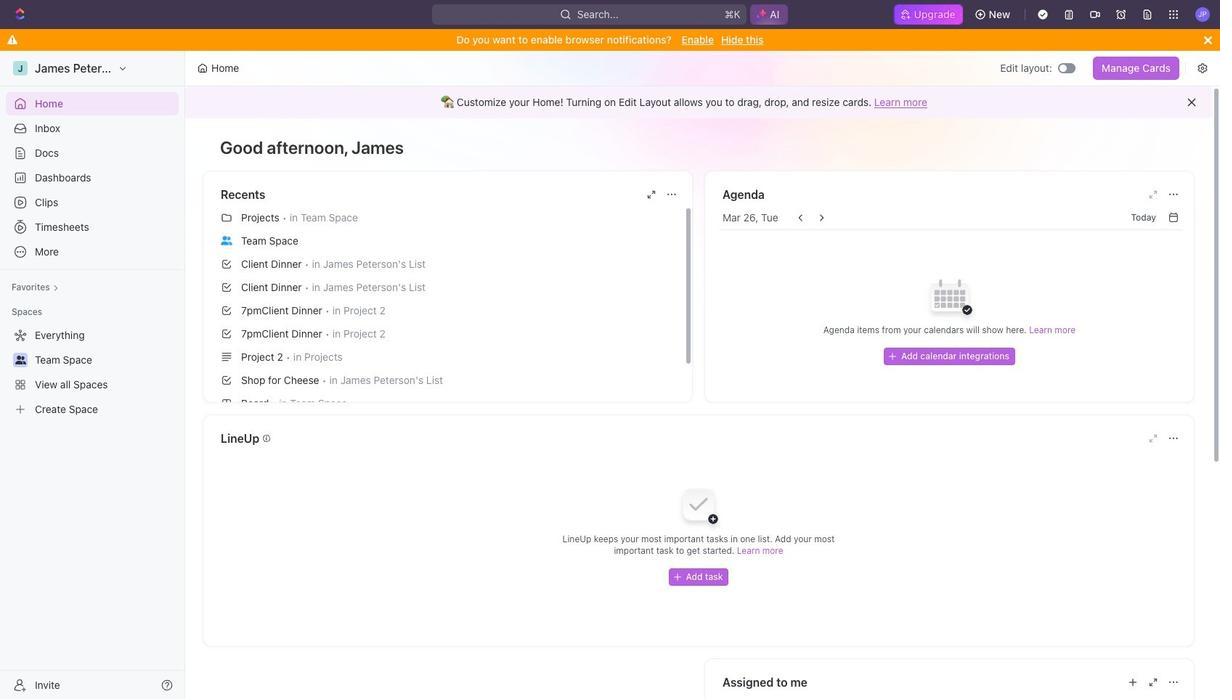 Task type: vqa. For each thing, say whether or not it's contained in the screenshot.
middle Team
no



Task type: describe. For each thing, give the bounding box(es) containing it.
james peterson's workspace, , element
[[13, 61, 28, 76]]

tree inside sidebar 'navigation'
[[6, 324, 179, 421]]

sidebar navigation
[[0, 51, 188, 700]]

user group image inside sidebar 'navigation'
[[15, 356, 26, 365]]



Task type: locate. For each thing, give the bounding box(es) containing it.
0 vertical spatial user group image
[[221, 236, 232, 245]]

1 horizontal spatial user group image
[[221, 236, 232, 245]]

tree
[[6, 324, 179, 421]]

1 vertical spatial user group image
[[15, 356, 26, 365]]

alert
[[185, 86, 1213, 118]]

user group image
[[221, 236, 232, 245], [15, 356, 26, 365]]

0 horizontal spatial user group image
[[15, 356, 26, 365]]



